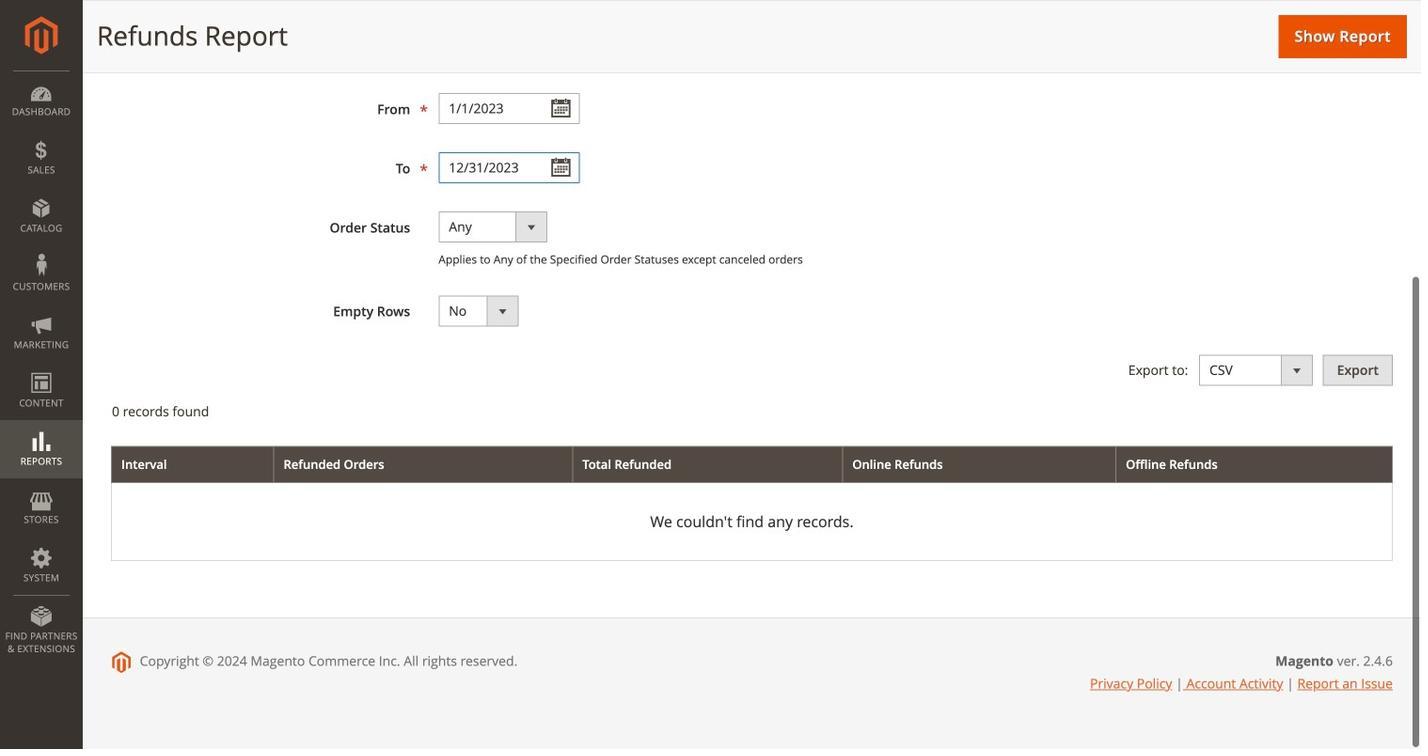 Task type: vqa. For each thing, say whether or not it's contained in the screenshot.
from "text field"
no



Task type: describe. For each thing, give the bounding box(es) containing it.
magento admin panel image
[[25, 16, 58, 55]]



Task type: locate. For each thing, give the bounding box(es) containing it.
None text field
[[439, 93, 580, 124], [439, 152, 580, 184], [439, 93, 580, 124], [439, 152, 580, 184]]

menu bar
[[0, 71, 83, 665]]



